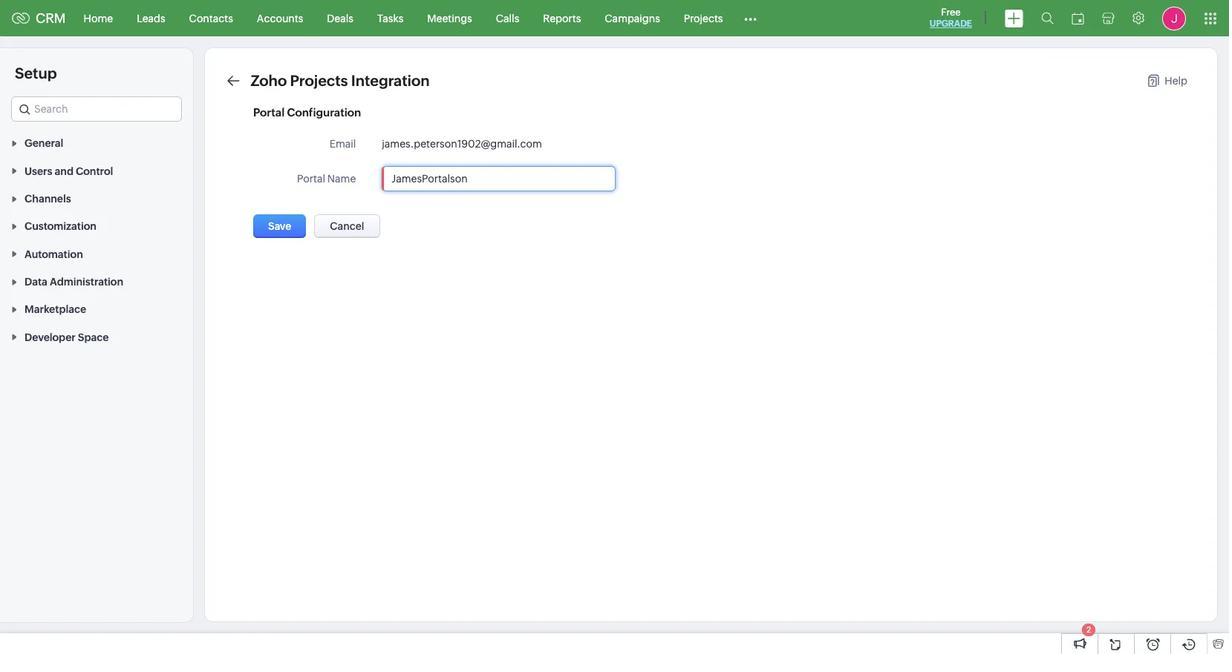 Task type: describe. For each thing, give the bounding box(es) containing it.
calls link
[[484, 0, 531, 36]]

help
[[1165, 75, 1187, 87]]

campaigns
[[605, 12, 660, 24]]

cancel button
[[314, 215, 380, 238]]

tasks link
[[365, 0, 415, 36]]

developer space
[[25, 332, 109, 344]]

calendar image
[[1072, 12, 1084, 24]]

portal name
[[297, 173, 356, 185]]

users and control button
[[0, 157, 193, 185]]

upgrade
[[930, 19, 972, 29]]

contacts
[[189, 12, 233, 24]]

leads
[[137, 12, 165, 24]]

create menu element
[[996, 0, 1032, 36]]

deals link
[[315, 0, 365, 36]]

james.peterson1902@gmail.com
[[382, 138, 542, 150]]

accounts
[[257, 12, 303, 24]]

deals
[[327, 12, 353, 24]]

projects link
[[672, 0, 735, 36]]

leads link
[[125, 0, 177, 36]]

Search text field
[[12, 97, 181, 121]]

Other Modules field
[[735, 6, 767, 30]]

profile element
[[1153, 0, 1195, 36]]

free upgrade
[[930, 7, 972, 29]]

data
[[25, 276, 47, 288]]

crm
[[36, 10, 66, 26]]

meetings link
[[415, 0, 484, 36]]

control
[[76, 165, 113, 177]]

marketplace button
[[0, 296, 193, 323]]

integration
[[351, 72, 430, 89]]

portal configuration
[[253, 106, 361, 119]]

users and control
[[25, 165, 113, 177]]

automation
[[25, 249, 83, 260]]

automation button
[[0, 240, 193, 268]]

customization button
[[0, 212, 193, 240]]

search element
[[1032, 0, 1063, 36]]

data administration
[[25, 276, 123, 288]]

zoho projects integration
[[251, 72, 430, 89]]

and
[[55, 165, 73, 177]]

space
[[78, 332, 109, 344]]

marketplace
[[25, 304, 86, 316]]

reports link
[[531, 0, 593, 36]]



Task type: locate. For each thing, give the bounding box(es) containing it.
portal down zoho
[[253, 106, 285, 119]]

configuration
[[287, 106, 361, 119]]

administration
[[50, 276, 123, 288]]

profile image
[[1162, 6, 1186, 30]]

channels
[[25, 193, 71, 205]]

0 horizontal spatial projects
[[290, 72, 348, 89]]

projects
[[684, 12, 723, 24], [290, 72, 348, 89]]

channels button
[[0, 185, 193, 212]]

search image
[[1041, 12, 1054, 25]]

projects up configuration
[[290, 72, 348, 89]]

users
[[25, 165, 52, 177]]

email
[[329, 138, 356, 150]]

projects left the other modules field
[[684, 12, 723, 24]]

campaigns link
[[593, 0, 672, 36]]

save
[[268, 221, 291, 232]]

calls
[[496, 12, 519, 24]]

general button
[[0, 129, 193, 157]]

data administration button
[[0, 268, 193, 296]]

0 vertical spatial portal
[[253, 106, 285, 119]]

portal left name
[[297, 173, 325, 185]]

portal for portal name
[[297, 173, 325, 185]]

general
[[25, 138, 63, 150]]

crm link
[[12, 10, 66, 26]]

cancel
[[330, 221, 364, 232]]

portal for portal configuration
[[253, 106, 285, 119]]

home
[[84, 12, 113, 24]]

1 vertical spatial portal
[[297, 173, 325, 185]]

0 horizontal spatial portal
[[253, 106, 285, 119]]

meetings
[[427, 12, 472, 24]]

name
[[327, 173, 356, 185]]

reports
[[543, 12, 581, 24]]

contacts link
[[177, 0, 245, 36]]

tasks
[[377, 12, 403, 24]]

None field
[[11, 97, 182, 122]]

setup
[[15, 65, 57, 82]]

free
[[941, 7, 961, 18]]

accounts link
[[245, 0, 315, 36]]

customization
[[25, 221, 97, 233]]

2
[[1086, 626, 1091, 635]]

developer
[[25, 332, 76, 344]]

1 horizontal spatial portal
[[297, 173, 325, 185]]

1 vertical spatial projects
[[290, 72, 348, 89]]

0 vertical spatial projects
[[684, 12, 723, 24]]

save button
[[253, 215, 306, 238]]

zoho
[[251, 72, 287, 89]]

create menu image
[[1005, 9, 1023, 27]]

developer space button
[[0, 323, 193, 351]]

portal
[[253, 106, 285, 119], [297, 173, 325, 185]]

Portal Name text field
[[383, 167, 615, 191]]

1 horizontal spatial projects
[[684, 12, 723, 24]]

home link
[[72, 0, 125, 36]]



Task type: vqa. For each thing, say whether or not it's contained in the screenshot.
'Tasks'
yes



